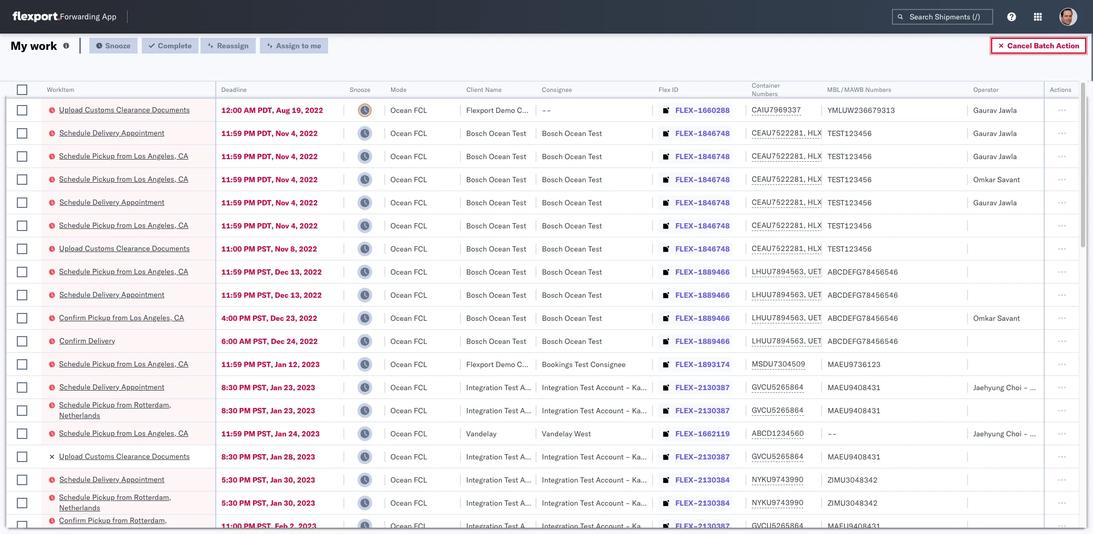 Task type: describe. For each thing, give the bounding box(es) containing it.
6 ceau7522281, from the top
[[752, 244, 806, 253]]

2 5:30 from the top
[[221, 498, 237, 508]]

3 integration test account - karl lagerfeld from the top
[[542, 452, 679, 461]]

2 ocean fcl from the top
[[391, 128, 427, 138]]

1 schedule from the top
[[59, 128, 90, 137]]

10 resize handle column header from the left
[[956, 81, 968, 534]]

4 11:59 pm pdt, nov 4, 2022 from the top
[[221, 198, 318, 207]]

demo for bookings test consignee
[[496, 359, 515, 369]]

netherlands for 8:30 pm pst, jan 23, 2023
[[59, 410, 100, 420]]

los for 11:59 pm pdt, nov 4, 2022's the schedule pickup from los angeles, ca button
[[134, 174, 146, 184]]

clearance for 11:00 pm pst, nov 8, 2022
[[116, 243, 150, 253]]

12 flex- from the top
[[676, 359, 698, 369]]

3 ceau7522281, hlxu6269489, hlxu8034992 from the top
[[752, 174, 915, 184]]

12:00
[[221, 105, 242, 115]]

10 flex- from the top
[[676, 313, 698, 323]]

jaehyung
[[974, 383, 1005, 392]]

ceau7522281, hlxu6269489, hlxu8034992 for 5th schedule delivery appointment "link" from the bottom of the page
[[752, 128, 915, 138]]

10 fcl from the top
[[414, 313, 427, 323]]

workitem
[[47, 86, 74, 93]]

flexport. image
[[13, 12, 60, 22]]

3 11:59 from the top
[[221, 175, 242, 184]]

4 resize handle column header from the left
[[373, 81, 385, 534]]

3 2130387 from the top
[[698, 452, 730, 461]]

nov for 5th schedule delivery appointment "link" from the bottom of the page
[[276, 128, 289, 138]]

confirm pickup from los angeles, ca
[[59, 313, 184, 322]]

1 lagerfeld from the top
[[648, 383, 679, 392]]

gvcu5265864 for schedule delivery appointment
[[752, 382, 804, 392]]

1 11:59 from the top
[[221, 128, 242, 138]]

Search Shipments (/) text field
[[892, 9, 994, 25]]

2023 up 8:30 pm pst, jan 28, 2023
[[302, 429, 320, 438]]

jawla for schedule delivery appointment
[[999, 128, 1017, 138]]

6 integration test account - karl lagerfeld from the top
[[542, 521, 679, 531]]

abcdefg78456546 for schedule pickup from los angeles, ca
[[828, 267, 899, 277]]

schedule pickup from rotterdam, netherlands for 8:30 pm pst, jan 23, 2023
[[59, 400, 171, 420]]

14 fcl from the top
[[414, 406, 427, 415]]

3 ceau7522281, from the top
[[752, 174, 806, 184]]

11:00 pm pst, nov 8, 2022
[[221, 244, 317, 253]]

1 5:30 pm pst, jan 30, 2023 from the top
[[221, 475, 315, 484]]

forwarding app
[[60, 12, 116, 22]]

flex-1846748 for the "upload customs clearance documents" 'link' corresponding to 11:00 pm pst, nov 8, 2022
[[676, 244, 730, 253]]

aug
[[276, 105, 290, 115]]

savant for abcdefg78456546
[[998, 313, 1020, 323]]

schedule delivery appointment button for 11:59 pm pst, dec 13, 2022
[[59, 289, 164, 301]]

1 integration from the top
[[542, 383, 578, 392]]

account for schedule pickup from rotterdam, netherlands link corresponding to 5:30
[[596, 498, 624, 508]]

upload customs clearance documents for 11:00 pm pst, nov 8, 2022
[[59, 243, 190, 253]]

client name
[[466, 86, 502, 93]]

deadline
[[221, 86, 247, 93]]

12 resize handle column header from the left
[[1067, 81, 1079, 534]]

angeles, for 11:59 pm pst, jan 12, 2023's schedule pickup from los angeles, ca link
[[148, 359, 177, 368]]

cancel batch action
[[1008, 41, 1080, 50]]

name
[[485, 86, 502, 93]]

4 karl from the top
[[632, 475, 646, 484]]

6 schedule from the top
[[59, 267, 90, 276]]

jan up 28,
[[275, 429, 287, 438]]

flex-1846748 for 1st schedule pickup from los angeles, ca link from the top
[[676, 152, 730, 161]]

client
[[466, 86, 483, 93]]

agent
[[1068, 383, 1088, 392]]

confirm delivery
[[59, 336, 115, 345]]

3 flex-2130387 from the top
[[676, 452, 730, 461]]

0 vertical spatial 23,
[[286, 313, 297, 323]]

7 ocean fcl from the top
[[391, 244, 427, 253]]

11:59 pm pdt, nov 4, 2022 for 1st schedule pickup from los angeles, ca link from the top
[[221, 152, 318, 161]]

7 fcl from the top
[[414, 244, 427, 253]]

10 ocean fcl from the top
[[391, 313, 427, 323]]

consignee button
[[537, 84, 643, 94]]

snooze
[[350, 86, 370, 93]]

pdt, for the "upload customs clearance documents" 'link' for 12:00 am pdt, aug 19, 2022
[[258, 105, 274, 115]]

1846748 for the "upload customs clearance documents" 'link' corresponding to 11:00 pm pst, nov 8, 2022
[[698, 244, 730, 253]]

confirm pickup from rotterdam, netherlands
[[59, 515, 167, 534]]

schedule pickup from los angeles, ca for 11:59 pm pst, jan 24, 2023
[[59, 428, 188, 438]]

pickup for 5:30 pm pst, jan 30, 2023
[[92, 492, 115, 502]]

1 resize handle column header from the left
[[29, 81, 41, 534]]

3 4, from the top
[[291, 175, 298, 184]]

maeu9736123
[[828, 359, 881, 369]]

pst, for confirm delivery button on the bottom left of the page
[[253, 336, 269, 346]]

mode button
[[385, 84, 451, 94]]

1893174
[[698, 359, 730, 369]]

my
[[11, 38, 27, 53]]

test123456 for 5th schedule delivery appointment "link" from the bottom of the page
[[828, 128, 872, 138]]

origin
[[1046, 383, 1066, 392]]

1 ocean fcl from the top
[[391, 105, 427, 115]]

1 5:30 from the top
[[221, 475, 237, 484]]

pdt, for 1st schedule pickup from los angeles, ca link from the top
[[257, 152, 274, 161]]

3 hlxu6269489, from the top
[[808, 174, 862, 184]]

schedule pickup from rotterdam, netherlands link for 8:30
[[59, 399, 202, 420]]

schedule pickup from los angeles, ca button for 11:59 pm pst, dec 13, 2022
[[59, 266, 188, 278]]

jan up 11:59 pm pst, jan 24, 2023
[[270, 406, 282, 415]]

5 fcl from the top
[[414, 198, 427, 207]]

11 fcl from the top
[[414, 336, 427, 346]]

3 account from the top
[[596, 452, 624, 461]]

18 ocean fcl from the top
[[391, 498, 427, 508]]

1 hlxu6269489, from the top
[[808, 128, 862, 138]]

id
[[672, 86, 679, 93]]

4 schedule from the top
[[59, 197, 90, 207]]

customs for 12:00 am pdt, aug 19, 2022
[[85, 105, 114, 114]]

schedule pickup from rotterdam, netherlands for 5:30 pm pst, jan 30, 2023
[[59, 492, 171, 512]]

confirm for confirm pickup from los angeles, ca
[[59, 313, 86, 322]]

5 resize handle column header from the left
[[449, 81, 461, 534]]

upload customs clearance documents link for 12:00 am pdt, aug 19, 2022
[[59, 104, 190, 115]]

confirm for confirm pickup from rotterdam, netherlands
[[59, 515, 86, 525]]

batch
[[1034, 41, 1055, 50]]

workitem button
[[41, 84, 205, 94]]

appointment for 8:30 pm pst, jan 23, 2023
[[121, 382, 164, 392]]

1 nyku9743990 from the top
[[752, 475, 804, 484]]

11:59 pm pst, jan 24, 2023
[[221, 429, 320, 438]]

delivery for 8:30 pm pst, jan 23, 2023
[[92, 382, 119, 392]]

2 nyku9743990 from the top
[[752, 498, 804, 507]]

6 11:59 from the top
[[221, 267, 242, 277]]

actions
[[1051, 86, 1072, 93]]

16 fcl from the top
[[414, 452, 427, 461]]

1660288
[[698, 105, 730, 115]]

3 test123456 from the top
[[828, 175, 872, 184]]

pst, left 8,
[[257, 244, 273, 253]]

schedule delivery appointment for 8:30 pm pst, jan 23, 2023
[[59, 382, 164, 392]]

operator
[[974, 86, 999, 93]]

8 flex- from the top
[[676, 267, 698, 277]]

2023 up the 11:00 pm pst, feb 2, 2023
[[297, 498, 315, 508]]

confirm delivery link
[[59, 335, 115, 346]]

17 ocean fcl from the top
[[391, 475, 427, 484]]

pickup for 11:59 pm pst, jan 24, 2023
[[92, 428, 115, 438]]

3 maeu9408431 from the top
[[828, 452, 881, 461]]

3 lhuu7894563, uetu5238478 from the top
[[752, 313, 859, 322]]

3 gvcu5265864 from the top
[[752, 452, 804, 461]]

2023 down 12,
[[297, 383, 315, 392]]

flex id button
[[654, 84, 736, 94]]

3 integration from the top
[[542, 452, 578, 461]]

11 ocean fcl from the top
[[391, 336, 427, 346]]

6:00 am pst, dec 24, 2022
[[221, 336, 318, 346]]

16 ocean fcl from the top
[[391, 452, 427, 461]]

angeles, for schedule pickup from los angeles, ca link corresponding to 11:59 pm pst, dec 13, 2022
[[148, 267, 177, 276]]

1 ceau7522281, from the top
[[752, 128, 806, 138]]

netherlands for 5:30 pm pst, jan 30, 2023
[[59, 503, 100, 512]]

2130387 for schedule delivery appointment
[[698, 383, 730, 392]]

3 schedule pickup from los angeles, ca from the top
[[59, 220, 188, 230]]

forwarding app link
[[13, 12, 116, 22]]

1 karl from the top
[[632, 383, 646, 392]]

4 4, from the top
[[291, 198, 298, 207]]

1 schedule pickup from los angeles, ca link from the top
[[59, 150, 188, 161]]

11:59 pm pst, dec 13, 2022 for schedule delivery appointment
[[221, 290, 322, 300]]

3 11:59 pm pdt, nov 4, 2022 from the top
[[221, 175, 318, 184]]

uetu5238478 for schedule pickup from los angeles, ca
[[808, 267, 859, 276]]

jaehyung choi - test origin agent
[[974, 383, 1088, 392]]

west
[[574, 429, 591, 438]]

schedule pickup from los angeles, ca for 11:59 pm pst, jan 12, 2023
[[59, 359, 188, 368]]

4 flex-1846748 from the top
[[676, 198, 730, 207]]

gaurav for upload customs clearance documents
[[974, 105, 997, 115]]

customs for 11:00 pm pst, nov 8, 2022
[[85, 243, 114, 253]]

schedule pickup from los angeles, ca link for 11:59 pm pst, jan 12, 2023
[[59, 358, 188, 369]]

1 30, from the top
[[284, 475, 295, 484]]

schedule pickup from los angeles, ca for 11:59 pm pdt, nov 4, 2022
[[59, 174, 188, 184]]

2 11:59 from the top
[[221, 152, 242, 161]]

1662119
[[698, 429, 730, 438]]

flex-1893174
[[676, 359, 730, 369]]

19 flex- from the top
[[676, 521, 698, 531]]

11:00 pm pst, feb 2, 2023
[[221, 521, 317, 531]]

lhuu7894563, uetu5238478 for confirm delivery
[[752, 336, 859, 346]]

confirm delivery button
[[59, 335, 115, 347]]

app
[[102, 12, 116, 22]]

flexport for bookings test consignee
[[466, 359, 494, 369]]

12 ocean fcl from the top
[[391, 359, 427, 369]]

vandelay for vandelay
[[466, 429, 497, 438]]

cancel
[[1008, 41, 1032, 50]]

confirm pickup from los angeles, ca button
[[59, 312, 184, 324]]

4 account from the top
[[596, 475, 624, 484]]

abcd1234560
[[752, 429, 804, 438]]

mode
[[391, 86, 407, 93]]

pst, down 11:59 pm pst, jan 24, 2023
[[253, 452, 269, 461]]

11 flex- from the top
[[676, 336, 698, 346]]

1846748 for 5th schedule delivery appointment "link" from the bottom of the page
[[698, 128, 730, 138]]

6 karl from the top
[[632, 521, 646, 531]]

vandelay west
[[542, 429, 591, 438]]

3 lagerfeld from the top
[[648, 452, 679, 461]]

6:00
[[221, 336, 237, 346]]

4 ocean fcl from the top
[[391, 175, 427, 184]]

demo for --
[[496, 105, 515, 115]]

hlxu8034992 for the "upload customs clearance documents" 'link' corresponding to 11:00 pm pst, nov 8, 2022
[[864, 244, 915, 253]]

pst, for schedule delivery appointment "button" related to 8:30 pm pst, jan 23, 2023
[[253, 383, 269, 392]]

19 fcl from the top
[[414, 521, 427, 531]]

2 fcl from the top
[[414, 128, 427, 138]]

test123456 for 1st schedule pickup from los angeles, ca link from the top
[[828, 152, 872, 161]]

lhuu7894563, uetu5238478 for schedule pickup from los angeles, ca
[[752, 267, 859, 276]]

uetu5238478 for confirm delivery
[[808, 336, 859, 346]]

7 11:59 from the top
[[221, 290, 242, 300]]

maeu9408431 for schedule delivery appointment
[[828, 383, 881, 392]]

12:00 am pdt, aug 19, 2022
[[221, 105, 323, 115]]

los for confirm pickup from los angeles, ca button
[[130, 313, 142, 322]]

flex-1662119
[[676, 429, 730, 438]]

8 11:59 from the top
[[221, 359, 242, 369]]

rotterdam, for 5:30 pm pst, jan 30, 2023
[[134, 492, 171, 502]]

forwarding
[[60, 12, 100, 22]]

upload for 12:00 am pdt, aug 19, 2022
[[59, 105, 83, 114]]

container
[[752, 81, 780, 89]]

9 schedule from the top
[[59, 382, 90, 392]]

confirm pickup from rotterdam, netherlands button
[[59, 515, 202, 534]]

bookings test consignee
[[542, 359, 626, 369]]

5 hlxu6269489, from the top
[[808, 221, 862, 230]]

flex id
[[659, 86, 679, 93]]

9 resize handle column header from the left
[[810, 81, 823, 534]]

jan up feb
[[270, 498, 282, 508]]

feb
[[275, 521, 288, 531]]

cancel batch action button
[[992, 38, 1087, 53]]

from for 11:59 pm pdt, nov 4, 2022
[[117, 174, 132, 184]]

dec for schedule delivery appointment
[[275, 290, 289, 300]]

2 karl from the top
[[632, 406, 646, 415]]

delivery for 11:59 pm pdt, nov 4, 2022
[[92, 197, 119, 207]]

8:30 pm pst, jan 23, 2023 for schedule pickup from rotterdam, netherlands
[[221, 406, 315, 415]]

from for 8:30 pm pst, jan 23, 2023
[[117, 400, 132, 409]]

pst, for the schedule pickup from rotterdam, netherlands button corresponding to 8:30 pm pst, jan 23, 2023
[[253, 406, 269, 415]]

msdu7304509
[[752, 359, 806, 369]]

1 integration test account - karl lagerfeld from the top
[[542, 383, 679, 392]]

gaurav for schedule pickup from los angeles, ca
[[974, 152, 997, 161]]

2,
[[290, 521, 297, 531]]

2023 right 28,
[[297, 452, 315, 461]]

ca inside button
[[174, 313, 184, 322]]

8 resize handle column header from the left
[[734, 81, 747, 534]]

bookings
[[542, 359, 573, 369]]

upload customs clearance documents link for 11:00 pm pst, nov 8, 2022
[[59, 243, 190, 253]]

2130387 for schedule pickup from rotterdam, netherlands
[[698, 406, 730, 415]]

omkar savant for abcdefg78456546
[[974, 313, 1020, 323]]

pickup for 11:59 pm pst, dec 13, 2022
[[92, 267, 115, 276]]

11:59 pm pdt, nov 4, 2022 for 5th schedule delivery appointment "link" from the bottom of the page
[[221, 128, 318, 138]]

4 integration test account - karl lagerfeld from the top
[[542, 475, 679, 484]]

3 resize handle column header from the left
[[332, 81, 345, 534]]

angeles, for schedule pickup from los angeles, ca link corresponding to 11:59 pm pdt, nov 4, 2022
[[148, 174, 177, 184]]

pst, for schedule delivery appointment "button" associated with 11:59 pm pst, dec 13, 2022
[[257, 290, 273, 300]]

lhuu7894563, for schedule pickup from los angeles, ca
[[752, 267, 806, 276]]

3 abcdefg78456546 from the top
[[828, 313, 899, 323]]

am for pdt,
[[244, 105, 256, 115]]

5 ocean fcl from the top
[[391, 198, 427, 207]]

mbl/mawb
[[828, 86, 864, 93]]



Task type: locate. For each thing, give the bounding box(es) containing it.
mbl/mawb numbers button
[[823, 84, 958, 94]]

4, for 1st schedule pickup from los angeles, ca link from the top
[[291, 152, 298, 161]]

4 ceau7522281, hlxu6269489, hlxu8034992 from the top
[[752, 197, 915, 207]]

upload for 11:00 pm pst, nov 8, 2022
[[59, 243, 83, 253]]

pst, up 4:00 pm pst, dec 23, 2022
[[257, 290, 273, 300]]

1 vertical spatial 5:30 pm pst, jan 30, 2023
[[221, 498, 315, 508]]

1 vertical spatial --
[[828, 429, 837, 438]]

11:59 pm pst, dec 13, 2022
[[221, 267, 322, 277], [221, 290, 322, 300]]

0 vertical spatial flex-2130384
[[676, 475, 730, 484]]

lhuu7894563, uetu5238478 for schedule delivery appointment
[[752, 290, 859, 299]]

11:59 pm pst, dec 13, 2022 up 4:00 pm pst, dec 23, 2022
[[221, 290, 322, 300]]

flex-1889466 for confirm delivery
[[676, 336, 730, 346]]

schedule delivery appointment button for 8:30 pm pst, jan 23, 2023
[[59, 382, 164, 393]]

8:30 for schedule pickup from rotterdam, netherlands
[[221, 406, 237, 415]]

3 upload customs clearance documents link from the top
[[59, 451, 190, 461]]

choi
[[1006, 383, 1022, 392]]

flex-2130387 for confirm pickup from rotterdam, netherlands
[[676, 521, 730, 531]]

ceau7522281, hlxu6269489, hlxu8034992 for third schedule pickup from los angeles, ca link
[[752, 221, 915, 230]]

rotterdam, for 8:30 pm pst, jan 23, 2023
[[134, 400, 171, 409]]

1 documents from the top
[[152, 105, 190, 114]]

1 vertical spatial schedule pickup from rotterdam, netherlands
[[59, 492, 171, 512]]

23, down 12,
[[284, 383, 295, 392]]

0 horizontal spatial numbers
[[752, 90, 778, 98]]

3 karl from the top
[[632, 452, 646, 461]]

pst, down 11:00 pm pst, nov 8, 2022
[[257, 267, 273, 277]]

jawla for schedule pickup from los angeles, ca
[[999, 152, 1017, 161]]

demo down "name"
[[496, 105, 515, 115]]

0 vertical spatial upload customs clearance documents
[[59, 105, 190, 114]]

savant
[[998, 175, 1020, 184], [998, 313, 1020, 323]]

pst, down 4:00 pm pst, dec 23, 2022
[[253, 336, 269, 346]]

0 vertical spatial 13,
[[291, 267, 302, 277]]

0 vertical spatial 2130384
[[698, 475, 730, 484]]

2 schedule delivery appointment link from the top
[[59, 197, 164, 207]]

1 vertical spatial upload customs clearance documents button
[[59, 243, 190, 254]]

0 vertical spatial --
[[542, 105, 551, 115]]

8:30 pm pst, jan 28, 2023
[[221, 452, 315, 461]]

2 appointment from the top
[[121, 197, 164, 207]]

1 vertical spatial omkar
[[974, 313, 996, 323]]

1 vertical spatial 23,
[[284, 383, 295, 392]]

2 13, from the top
[[291, 290, 302, 300]]

0 vertical spatial nyku9743990
[[752, 475, 804, 484]]

2130387 for confirm pickup from rotterdam, netherlands
[[698, 521, 730, 531]]

1 vertical spatial 8:30 pm pst, jan 23, 2023
[[221, 406, 315, 415]]

3 appointment from the top
[[121, 290, 164, 299]]

2023 right 12,
[[302, 359, 320, 369]]

ceau7522281,
[[752, 128, 806, 138], [752, 151, 806, 161], [752, 174, 806, 184], [752, 197, 806, 207], [752, 221, 806, 230], [752, 244, 806, 253]]

1889466 for schedule pickup from los angeles, ca
[[698, 267, 730, 277]]

1846748 for 1st schedule pickup from los angeles, ca link from the top
[[698, 152, 730, 161]]

schedule pickup from rotterdam, netherlands link
[[59, 399, 202, 420], [59, 492, 202, 513]]

ymluw236679313
[[828, 105, 895, 115]]

4 flex- from the top
[[676, 175, 698, 184]]

3 schedule pickup from los angeles, ca link from the top
[[59, 220, 188, 230]]

--
[[542, 105, 551, 115], [828, 429, 837, 438]]

1 schedule pickup from los angeles, ca button from the top
[[59, 150, 188, 162]]

0 vertical spatial demo
[[496, 105, 515, 115]]

vandelay
[[466, 429, 497, 438], [542, 429, 573, 438]]

6 integration from the top
[[542, 521, 578, 531]]

confirm inside confirm pickup from rotterdam, netherlands
[[59, 515, 86, 525]]

from
[[117, 151, 132, 160], [117, 174, 132, 184], [117, 220, 132, 230], [117, 267, 132, 276], [112, 313, 128, 322], [117, 359, 132, 368], [117, 400, 132, 409], [117, 428, 132, 438], [117, 492, 132, 502], [112, 515, 128, 525]]

clearance for 12:00 am pdt, aug 19, 2022
[[116, 105, 150, 114]]

1 lhuu7894563, uetu5238478 from the top
[[752, 267, 859, 276]]

confirm pickup from rotterdam, netherlands link
[[59, 515, 202, 534]]

2 schedule pickup from rotterdam, netherlands from the top
[[59, 492, 171, 512]]

schedule pickup from los angeles, ca link
[[59, 150, 188, 161], [59, 174, 188, 184], [59, 220, 188, 230], [59, 266, 188, 277], [59, 358, 188, 369], [59, 428, 188, 438]]

8:30 pm pst, jan 23, 2023 for schedule delivery appointment
[[221, 383, 315, 392]]

2022
[[305, 105, 323, 115], [300, 128, 318, 138], [300, 152, 318, 161], [300, 175, 318, 184], [300, 198, 318, 207], [300, 221, 318, 230], [299, 244, 317, 253], [304, 267, 322, 277], [304, 290, 322, 300], [299, 313, 317, 323], [300, 336, 318, 346]]

6 ocean fcl from the top
[[391, 221, 427, 230]]

11:00 for 11:00 pm pst, feb 2, 2023
[[221, 521, 242, 531]]

numbers up the ymluw236679313
[[866, 86, 892, 93]]

1846748 for third schedule pickup from los angeles, ca link
[[698, 221, 730, 230]]

1 vertical spatial 5:30
[[221, 498, 237, 508]]

dec
[[275, 267, 289, 277], [275, 290, 289, 300], [270, 313, 284, 323], [271, 336, 285, 346]]

angeles, for third schedule pickup from los angeles, ca link
[[148, 220, 177, 230]]

0 vertical spatial omkar savant
[[974, 175, 1020, 184]]

2 flex-1846748 from the top
[[676, 152, 730, 161]]

0 vertical spatial clearance
[[116, 105, 150, 114]]

numbers inside container numbers
[[752, 90, 778, 98]]

11:59 pm pst, jan 12, 2023
[[221, 359, 320, 369]]

gaurav jawla for upload customs clearance documents
[[974, 105, 1017, 115]]

2 vertical spatial customs
[[85, 451, 114, 461]]

omkar for test123456
[[974, 175, 996, 184]]

11:59
[[221, 128, 242, 138], [221, 152, 242, 161], [221, 175, 242, 184], [221, 198, 242, 207], [221, 221, 242, 230], [221, 267, 242, 277], [221, 290, 242, 300], [221, 359, 242, 369], [221, 429, 242, 438]]

0 vertical spatial schedule pickup from rotterdam, netherlands link
[[59, 399, 202, 420]]

pst, left feb
[[257, 521, 273, 531]]

2 schedule pickup from los angeles, ca button from the top
[[59, 174, 188, 185]]

2 flex-2130384 from the top
[[676, 498, 730, 508]]

8,
[[290, 244, 297, 253]]

3 documents from the top
[[152, 451, 190, 461]]

2023 right 2,
[[298, 521, 317, 531]]

5 schedule pickup from los angeles, ca link from the top
[[59, 358, 188, 369]]

dec down 11:00 pm pst, nov 8, 2022
[[275, 267, 289, 277]]

los for the schedule pickup from los angeles, ca button related to 11:59 pm pst, jan 12, 2023
[[134, 359, 146, 368]]

lhuu7894563, for confirm delivery
[[752, 336, 806, 346]]

numbers down 'container'
[[752, 90, 778, 98]]

4 hlxu6269489, from the top
[[808, 197, 862, 207]]

23,
[[286, 313, 297, 323], [284, 383, 295, 392], [284, 406, 295, 415]]

1 vertical spatial demo
[[496, 359, 515, 369]]

0 vertical spatial 5:30
[[221, 475, 237, 484]]

0 vertical spatial am
[[244, 105, 256, 115]]

from for 11:59 pm pst, jan 24, 2023
[[117, 428, 132, 438]]

mbl/mawb numbers
[[828, 86, 892, 93]]

2 zimu3048342 from the top
[[828, 498, 878, 508]]

1 appointment from the top
[[121, 128, 164, 137]]

consignee inside button
[[542, 86, 572, 93]]

0 vertical spatial documents
[[152, 105, 190, 114]]

0 horizontal spatial vandelay
[[466, 429, 497, 438]]

24, for 2023
[[288, 429, 300, 438]]

4:00
[[221, 313, 237, 323]]

client name button
[[461, 84, 526, 94]]

hlxu6269489,
[[808, 128, 862, 138], [808, 151, 862, 161], [808, 174, 862, 184], [808, 197, 862, 207], [808, 221, 862, 230], [808, 244, 862, 253]]

8:30 pm pst, jan 23, 2023 down 11:59 pm pst, jan 12, 2023
[[221, 383, 315, 392]]

dec up 6:00 am pst, dec 24, 2022
[[270, 313, 284, 323]]

deadline button
[[216, 84, 334, 94]]

work
[[30, 38, 57, 53]]

test123456
[[828, 128, 872, 138], [828, 152, 872, 161], [828, 175, 872, 184], [828, 198, 872, 207], [828, 221, 872, 230], [828, 244, 872, 253]]

19,
[[292, 105, 303, 115]]

flex-2130387 for schedule pickup from rotterdam, netherlands
[[676, 406, 730, 415]]

flexport demo consignee for --
[[466, 105, 552, 115]]

13, for schedule delivery appointment
[[291, 290, 302, 300]]

2 vertical spatial rotterdam,
[[130, 515, 167, 525]]

flexport demo consignee
[[466, 105, 552, 115], [466, 359, 552, 369]]

5 1846748 from the top
[[698, 221, 730, 230]]

2 ceau7522281, from the top
[[752, 151, 806, 161]]

2 upload customs clearance documents link from the top
[[59, 243, 190, 253]]

rotterdam,
[[134, 400, 171, 409], [134, 492, 171, 502], [130, 515, 167, 525]]

5:30 up the 11:00 pm pst, feb 2, 2023
[[221, 498, 237, 508]]

pst, for the schedule pickup from los angeles, ca button corresponding to 11:59 pm pst, jan 24, 2023
[[257, 429, 273, 438]]

angeles, for "confirm pickup from los angeles, ca" link
[[143, 313, 172, 322]]

flex-1889466 for schedule pickup from los angeles, ca
[[676, 267, 730, 277]]

pst, for the schedule pickup from los angeles, ca button associated with 11:59 pm pst, dec 13, 2022
[[257, 267, 273, 277]]

test123456 for third schedule pickup from los angeles, ca link
[[828, 221, 872, 230]]

13 schedule from the top
[[59, 492, 90, 502]]

2 hlxu8034992 from the top
[[864, 151, 915, 161]]

1889466 for confirm delivery
[[698, 336, 730, 346]]

gvcu5265864 for schedule pickup from rotterdam, netherlands
[[752, 405, 804, 415]]

schedule delivery appointment button
[[59, 127, 164, 139], [59, 197, 164, 208], [59, 289, 164, 301], [59, 382, 164, 393], [59, 474, 164, 486]]

1 vertical spatial upload customs clearance documents
[[59, 243, 190, 253]]

jawla for upload customs clearance documents
[[999, 105, 1017, 115]]

5:30 pm pst, jan 30, 2023 up the 11:00 pm pst, feb 2, 2023
[[221, 498, 315, 508]]

ceau7522281, hlxu6269489, hlxu8034992
[[752, 128, 915, 138], [752, 151, 915, 161], [752, 174, 915, 184], [752, 197, 915, 207], [752, 221, 915, 230], [752, 244, 915, 253]]

1 flex-1846748 from the top
[[676, 128, 730, 138]]

caiu7969337
[[752, 105, 801, 114]]

1 schedule pickup from rotterdam, netherlands link from the top
[[59, 399, 202, 420]]

1 demo from the top
[[496, 105, 515, 115]]

los for fourth the schedule pickup from los angeles, ca button from the bottom of the page
[[134, 220, 146, 230]]

12,
[[288, 359, 300, 369]]

5 flex- from the top
[[676, 198, 698, 207]]

2 1889466 from the top
[[698, 290, 730, 300]]

ocean
[[391, 105, 412, 115], [391, 128, 412, 138], [489, 128, 511, 138], [565, 128, 586, 138], [391, 152, 412, 161], [489, 152, 511, 161], [565, 152, 586, 161], [391, 175, 412, 184], [489, 175, 511, 184], [565, 175, 586, 184], [391, 198, 412, 207], [489, 198, 511, 207], [565, 198, 586, 207], [391, 221, 412, 230], [489, 221, 511, 230], [565, 221, 586, 230], [391, 244, 412, 253], [489, 244, 511, 253], [565, 244, 586, 253], [391, 267, 412, 277], [489, 267, 511, 277], [565, 267, 586, 277], [391, 290, 412, 300], [489, 290, 511, 300], [565, 290, 586, 300], [391, 313, 412, 323], [489, 313, 511, 323], [565, 313, 586, 323], [391, 336, 412, 346], [489, 336, 511, 346], [565, 336, 586, 346], [391, 359, 412, 369], [391, 383, 412, 392], [391, 406, 412, 415], [391, 429, 412, 438], [391, 452, 412, 461], [391, 475, 412, 484], [391, 498, 412, 508], [391, 521, 412, 531]]

1 vertical spatial customs
[[85, 243, 114, 253]]

3 hlxu8034992 from the top
[[864, 174, 915, 184]]

1 vertical spatial am
[[239, 336, 251, 346]]

1 vertical spatial zimu3048342
[[828, 498, 878, 508]]

3 8:30 from the top
[[221, 452, 237, 461]]

9 11:59 from the top
[[221, 429, 242, 438]]

1 vertical spatial netherlands
[[59, 503, 100, 512]]

1 schedule delivery appointment link from the top
[[59, 127, 164, 138]]

2 8:30 from the top
[[221, 406, 237, 415]]

0 vertical spatial flexport
[[466, 105, 494, 115]]

3 upload from the top
[[59, 451, 83, 461]]

action
[[1057, 41, 1080, 50]]

pst, up 11:59 pm pst, jan 24, 2023
[[253, 406, 269, 415]]

14 ocean fcl from the top
[[391, 406, 427, 415]]

maeu9408431 for confirm pickup from rotterdam, netherlands
[[828, 521, 881, 531]]

jan left 12,
[[275, 359, 287, 369]]

0 vertical spatial 11:59 pm pst, dec 13, 2022
[[221, 267, 322, 277]]

16 flex- from the top
[[676, 452, 698, 461]]

pst, down 8:30 pm pst, jan 28, 2023
[[253, 475, 269, 484]]

None checkbox
[[17, 128, 27, 138], [17, 151, 27, 161], [17, 197, 27, 208], [17, 290, 27, 300], [17, 336, 27, 346], [17, 382, 27, 393], [17, 428, 27, 439], [17, 451, 27, 462], [17, 475, 27, 485], [17, 498, 27, 508], [17, 128, 27, 138], [17, 151, 27, 161], [17, 197, 27, 208], [17, 290, 27, 300], [17, 336, 27, 346], [17, 382, 27, 393], [17, 428, 27, 439], [17, 451, 27, 462], [17, 475, 27, 485], [17, 498, 27, 508]]

23, for schedule delivery appointment
[[284, 383, 295, 392]]

1 vertical spatial clearance
[[116, 243, 150, 253]]

13, down 8,
[[291, 267, 302, 277]]

dec for schedule pickup from los angeles, ca
[[275, 267, 289, 277]]

4 gvcu5265864 from the top
[[752, 521, 804, 530]]

0 vertical spatial upload
[[59, 105, 83, 114]]

2130384
[[698, 475, 730, 484], [698, 498, 730, 508]]

5:30 down 8:30 pm pst, jan 28, 2023
[[221, 475, 237, 484]]

2 schedule pickup from los angeles, ca link from the top
[[59, 174, 188, 184]]

17 flex- from the top
[[676, 475, 698, 484]]

jan down 11:59 pm pst, jan 12, 2023
[[270, 383, 282, 392]]

0 horizontal spatial --
[[542, 105, 551, 115]]

flex-2130387 for schedule delivery appointment
[[676, 383, 730, 392]]

1889466 for schedule delivery appointment
[[698, 290, 730, 300]]

flex-1660288
[[676, 105, 730, 115]]

1 horizontal spatial numbers
[[866, 86, 892, 93]]

1 vertical spatial flexport demo consignee
[[466, 359, 552, 369]]

5:30 pm pst, jan 30, 2023 down 8:30 pm pst, jan 28, 2023
[[221, 475, 315, 484]]

5 11:59 from the top
[[221, 221, 242, 230]]

documents for 11:00 pm pst, nov 8, 2022
[[152, 243, 190, 253]]

3 flex- from the top
[[676, 152, 698, 161]]

confirm for confirm delivery
[[59, 336, 86, 345]]

account for confirm pickup from rotterdam, netherlands link
[[596, 521, 624, 531]]

los for the schedule pickup from los angeles, ca button associated with 11:59 pm pst, dec 13, 2022
[[134, 267, 146, 276]]

0 vertical spatial customs
[[85, 105, 114, 114]]

1 horizontal spatial vandelay
[[542, 429, 573, 438]]

schedule pickup from los angeles, ca button for 11:59 pm pst, jan 12, 2023
[[59, 358, 188, 370]]

1 vertical spatial documents
[[152, 243, 190, 253]]

8:30 pm pst, jan 23, 2023 up 11:59 pm pst, jan 24, 2023
[[221, 406, 315, 415]]

1889466
[[698, 267, 730, 277], [698, 290, 730, 300], [698, 313, 730, 323], [698, 336, 730, 346]]

rotterdam, inside confirm pickup from rotterdam, netherlands
[[130, 515, 167, 525]]

2 lhuu7894563, from the top
[[752, 290, 806, 299]]

1 vertical spatial upload customs clearance documents link
[[59, 243, 190, 253]]

los
[[134, 151, 146, 160], [134, 174, 146, 184], [134, 220, 146, 230], [134, 267, 146, 276], [130, 313, 142, 322], [134, 359, 146, 368], [134, 428, 146, 438]]

1 vertical spatial savant
[[998, 313, 1020, 323]]

lagerfeld
[[648, 383, 679, 392], [648, 406, 679, 415], [648, 452, 679, 461], [648, 475, 679, 484], [648, 498, 679, 508], [648, 521, 679, 531]]

0 vertical spatial 11:00
[[221, 244, 242, 253]]

0 vertical spatial 8:30
[[221, 383, 237, 392]]

0 vertical spatial schedule pickup from rotterdam, netherlands button
[[59, 399, 202, 421]]

1 vertical spatial schedule pickup from rotterdam, netherlands link
[[59, 492, 202, 513]]

confirm
[[59, 313, 86, 322], [59, 336, 86, 345], [59, 515, 86, 525]]

23, up 6:00 am pst, dec 24, 2022
[[286, 313, 297, 323]]

24, for 2022
[[287, 336, 298, 346]]

am right the 12:00
[[244, 105, 256, 115]]

15 flex- from the top
[[676, 429, 698, 438]]

1 vertical spatial confirm
[[59, 336, 86, 345]]

delivery inside button
[[88, 336, 115, 345]]

18 fcl from the top
[[414, 498, 427, 508]]

8 schedule from the top
[[59, 359, 90, 368]]

0 vertical spatial 24,
[[287, 336, 298, 346]]

1 schedule delivery appointment button from the top
[[59, 127, 164, 139]]

2 vandelay from the left
[[542, 429, 573, 438]]

delivery for 11:59 pm pst, dec 13, 2022
[[92, 290, 119, 299]]

pst, up 6:00 am pst, dec 24, 2022
[[253, 313, 269, 323]]

demo
[[496, 105, 515, 115], [496, 359, 515, 369]]

nov
[[276, 128, 289, 138], [276, 152, 289, 161], [276, 175, 289, 184], [276, 198, 289, 207], [276, 221, 289, 230], [275, 244, 289, 253]]

13 flex- from the top
[[676, 383, 698, 392]]

los inside "confirm pickup from los angeles, ca" link
[[130, 313, 142, 322]]

lhuu7894563, for schedule delivery appointment
[[752, 290, 806, 299]]

flex-1846748 for third schedule pickup from los angeles, ca link
[[676, 221, 730, 230]]

1 vertical spatial 24,
[[288, 429, 300, 438]]

flex-1660288 button
[[659, 103, 732, 117], [659, 103, 732, 117]]

schedule delivery appointment
[[59, 128, 164, 137], [59, 197, 164, 207], [59, 290, 164, 299], [59, 382, 164, 392], [59, 475, 164, 484]]

19 ocean fcl from the top
[[391, 521, 427, 531]]

bosch ocean test
[[466, 128, 526, 138], [542, 128, 602, 138], [466, 152, 526, 161], [542, 152, 602, 161], [466, 175, 526, 184], [542, 175, 602, 184], [466, 198, 526, 207], [542, 198, 602, 207], [466, 221, 526, 230], [542, 221, 602, 230], [466, 244, 526, 253], [542, 244, 602, 253], [466, 267, 526, 277], [542, 267, 602, 277], [466, 290, 526, 300], [542, 290, 602, 300], [466, 313, 526, 323], [542, 313, 602, 323], [466, 336, 526, 346], [542, 336, 602, 346]]

4 fcl from the top
[[414, 175, 427, 184]]

2 8:30 pm pst, jan 23, 2023 from the top
[[221, 406, 315, 415]]

0 vertical spatial confirm
[[59, 313, 86, 322]]

uetu5238478 for schedule delivery appointment
[[808, 290, 859, 299]]

4:00 pm pst, dec 23, 2022
[[221, 313, 317, 323]]

lhuu7894563,
[[752, 267, 806, 276], [752, 290, 806, 299], [752, 313, 806, 322], [752, 336, 806, 346]]

pst, for confirm pickup from rotterdam, netherlands button
[[257, 521, 273, 531]]

2 vertical spatial 8:30
[[221, 452, 237, 461]]

23, up 11:59 pm pst, jan 24, 2023
[[284, 406, 295, 415]]

appointment for 11:59 pm pdt, nov 4, 2022
[[121, 197, 164, 207]]

nov for the "upload customs clearance documents" 'link' corresponding to 11:00 pm pst, nov 8, 2022
[[275, 244, 289, 253]]

netherlands inside confirm pickup from rotterdam, netherlands
[[59, 526, 100, 534]]

24, up 12,
[[287, 336, 298, 346]]

2 vertical spatial upload customs clearance documents link
[[59, 451, 190, 461]]

2 vertical spatial upload
[[59, 451, 83, 461]]

0 vertical spatial savant
[[998, 175, 1020, 184]]

2023 down 8:30 pm pst, jan 28, 2023
[[297, 475, 315, 484]]

container numbers button
[[747, 79, 812, 98]]

1 vertical spatial 11:00
[[221, 521, 242, 531]]

3 schedule delivery appointment button from the top
[[59, 289, 164, 301]]

15 fcl from the top
[[414, 429, 427, 438]]

flex-2130384 button
[[659, 472, 732, 487], [659, 472, 732, 487], [659, 496, 732, 510], [659, 496, 732, 510]]

flex-1662119 button
[[659, 426, 732, 441], [659, 426, 732, 441]]

4 integration from the top
[[542, 475, 578, 484]]

1 flex-1889466 from the top
[[676, 267, 730, 277]]

appointment
[[121, 128, 164, 137], [121, 197, 164, 207], [121, 290, 164, 299], [121, 382, 164, 392], [121, 475, 164, 484]]

dec up 11:59 pm pst, jan 12, 2023
[[271, 336, 285, 346]]

from for 11:00 pm pst, feb 2, 2023
[[112, 515, 128, 525]]

0 vertical spatial flexport demo consignee
[[466, 105, 552, 115]]

0 vertical spatial schedule pickup from rotterdam, netherlands
[[59, 400, 171, 420]]

confirm pickup from los angeles, ca link
[[59, 312, 184, 323]]

0 vertical spatial 5:30 pm pst, jan 30, 2023
[[221, 475, 315, 484]]

11 resize handle column header from the left
[[1032, 81, 1044, 534]]

pst, down 11:59 pm pst, jan 12, 2023
[[253, 383, 269, 392]]

30, up 2,
[[284, 498, 295, 508]]

6 hlxu8034992 from the top
[[864, 244, 915, 253]]

jan down 8:30 pm pst, jan 28, 2023
[[270, 475, 282, 484]]

11:59 pm pdt, nov 4, 2022 for third schedule pickup from los angeles, ca link
[[221, 221, 318, 230]]

flex-1889466
[[676, 267, 730, 277], [676, 290, 730, 300], [676, 313, 730, 323], [676, 336, 730, 346]]

2 lhuu7894563, uetu5238478 from the top
[[752, 290, 859, 299]]

upload customs clearance documents button
[[59, 104, 190, 116], [59, 243, 190, 254]]

2 flexport from the top
[[466, 359, 494, 369]]

28,
[[284, 452, 295, 461]]

from inside confirm pickup from rotterdam, netherlands
[[112, 515, 128, 525]]

flex-1846748
[[676, 128, 730, 138], [676, 152, 730, 161], [676, 175, 730, 184], [676, 198, 730, 207], [676, 221, 730, 230], [676, 244, 730, 253]]

1 vertical spatial schedule pickup from rotterdam, netherlands button
[[59, 492, 202, 514]]

schedule pickup from los angeles, ca link for 11:59 pm pst, dec 13, 2022
[[59, 266, 188, 277]]

1 savant from the top
[[998, 175, 1020, 184]]

1 11:59 pm pdt, nov 4, 2022 from the top
[[221, 128, 318, 138]]

4 test123456 from the top
[[828, 198, 872, 207]]

2 vertical spatial netherlands
[[59, 526, 100, 534]]

1 2130384 from the top
[[698, 475, 730, 484]]

2 vertical spatial upload customs clearance documents
[[59, 451, 190, 461]]

6 account from the top
[[596, 521, 624, 531]]

2 30, from the top
[[284, 498, 295, 508]]

1 vertical spatial upload
[[59, 243, 83, 253]]

hlxu8034992 for 1st schedule pickup from los angeles, ca link from the top
[[864, 151, 915, 161]]

maeu9408431
[[828, 383, 881, 392], [828, 406, 881, 415], [828, 452, 881, 461], [828, 521, 881, 531]]

jan
[[275, 359, 287, 369], [270, 383, 282, 392], [270, 406, 282, 415], [275, 429, 287, 438], [270, 452, 282, 461], [270, 475, 282, 484], [270, 498, 282, 508]]

1 vertical spatial nyku9743990
[[752, 498, 804, 507]]

container numbers
[[752, 81, 780, 98]]

am right 6:00
[[239, 336, 251, 346]]

23, for schedule pickup from rotterdam, netherlands
[[284, 406, 295, 415]]

schedule pickup from rotterdam, netherlands button for 8:30 pm pst, jan 23, 2023
[[59, 399, 202, 421]]

1 flex- from the top
[[676, 105, 698, 115]]

11:00
[[221, 244, 242, 253], [221, 521, 242, 531]]

5 schedule delivery appointment from the top
[[59, 475, 164, 484]]

ceau7522281, hlxu6269489, hlxu8034992 for 1st schedule pickup from los angeles, ca link from the top
[[752, 151, 915, 161]]

1 confirm from the top
[[59, 313, 86, 322]]

jan left 28,
[[270, 452, 282, 461]]

2 vertical spatial confirm
[[59, 515, 86, 525]]

2023 up 11:59 pm pst, jan 24, 2023
[[297, 406, 315, 415]]

pst, for the schedule pickup from los angeles, ca button related to 11:59 pm pst, jan 12, 2023
[[257, 359, 273, 369]]

1 vertical spatial rotterdam,
[[134, 492, 171, 502]]

angeles, for 11:59 pm pst, jan 24, 2023's schedule pickup from los angeles, ca link
[[148, 428, 177, 438]]

6 fcl from the top
[[414, 221, 427, 230]]

13 fcl from the top
[[414, 383, 427, 392]]

8:30 down 6:00
[[221, 383, 237, 392]]

schedule delivery appointment link for 11:59 pm pst, dec 13, 2022
[[59, 289, 164, 300]]

pickup inside confirm pickup from rotterdam, netherlands
[[88, 515, 111, 525]]

flex-2130384
[[676, 475, 730, 484], [676, 498, 730, 508]]

integration test account - karl lagerfeld
[[542, 383, 679, 392], [542, 406, 679, 415], [542, 452, 679, 461], [542, 475, 679, 484], [542, 498, 679, 508], [542, 521, 679, 531]]

8:30 down 11:59 pm pst, jan 24, 2023
[[221, 452, 237, 461]]

test123456 for the "upload customs clearance documents" 'link' corresponding to 11:00 pm pst, nov 8, 2022
[[828, 244, 872, 253]]

vandelay for vandelay west
[[542, 429, 573, 438]]

13, up 4:00 pm pst, dec 23, 2022
[[291, 290, 302, 300]]

18 flex- from the top
[[676, 498, 698, 508]]

0 vertical spatial rotterdam,
[[134, 400, 171, 409]]

pst, up the 11:00 pm pst, feb 2, 2023
[[253, 498, 269, 508]]

1 vertical spatial 2130384
[[698, 498, 730, 508]]

4 1846748 from the top
[[698, 198, 730, 207]]

0 vertical spatial zimu3048342
[[828, 475, 878, 484]]

clearance
[[116, 105, 150, 114], [116, 243, 150, 253], [116, 451, 150, 461]]

8:30 up 11:59 pm pst, jan 24, 2023
[[221, 406, 237, 415]]

upload
[[59, 105, 83, 114], [59, 243, 83, 253], [59, 451, 83, 461]]

0 vertical spatial upload customs clearance documents button
[[59, 104, 190, 116]]

netherlands for 11:00 pm pst, feb 2, 2023
[[59, 526, 100, 534]]

1 vertical spatial flex-2130384
[[676, 498, 730, 508]]

1 vertical spatial omkar savant
[[974, 313, 1020, 323]]

0 vertical spatial upload customs clearance documents link
[[59, 104, 190, 115]]

4 lhuu7894563, from the top
[[752, 336, 806, 346]]

11:59 pm pst, dec 13, 2022 down 11:00 pm pst, nov 8, 2022
[[221, 267, 322, 277]]

1 vertical spatial flexport
[[466, 359, 494, 369]]

numbers inside mbl/mawb numbers button
[[866, 86, 892, 93]]

6 ceau7522281, hlxu6269489, hlxu8034992 from the top
[[752, 244, 915, 253]]

my work
[[11, 38, 57, 53]]

gaurav jawla
[[974, 105, 1017, 115], [974, 128, 1017, 138], [974, 152, 1017, 161], [974, 198, 1017, 207]]

0 vertical spatial 30,
[[284, 475, 295, 484]]

1 vertical spatial 8:30
[[221, 406, 237, 415]]

1 vertical spatial 13,
[[291, 290, 302, 300]]

numbers
[[866, 86, 892, 93], [752, 90, 778, 98]]

11 schedule from the top
[[59, 428, 90, 438]]

from for 11:59 pm pst, jan 12, 2023
[[117, 359, 132, 368]]

2 schedule delivery appointment button from the top
[[59, 197, 164, 208]]

flex-2130387 button
[[659, 380, 732, 395], [659, 380, 732, 395], [659, 403, 732, 418], [659, 403, 732, 418], [659, 449, 732, 464], [659, 449, 732, 464], [659, 519, 732, 533], [659, 519, 732, 533]]

0 vertical spatial netherlands
[[59, 410, 100, 420]]

6 1846748 from the top
[[698, 244, 730, 253]]

11:00 for 11:00 pm pst, nov 8, 2022
[[221, 244, 242, 253]]

2 vertical spatial 23,
[[284, 406, 295, 415]]

1 vertical spatial 30,
[[284, 498, 295, 508]]

resize handle column header
[[29, 81, 41, 534], [203, 81, 215, 534], [332, 81, 345, 534], [373, 81, 385, 534], [449, 81, 461, 534], [524, 81, 537, 534], [641, 81, 654, 534], [734, 81, 747, 534], [810, 81, 823, 534], [956, 81, 968, 534], [1032, 81, 1044, 534], [1067, 81, 1079, 534]]

None checkbox
[[17, 85, 27, 95], [17, 105, 27, 115], [17, 174, 27, 185], [17, 220, 27, 231], [17, 243, 27, 254], [17, 267, 27, 277], [17, 313, 27, 323], [17, 359, 27, 369], [17, 405, 27, 416], [17, 521, 27, 531], [17, 85, 27, 95], [17, 105, 27, 115], [17, 174, 27, 185], [17, 220, 27, 231], [17, 243, 27, 254], [17, 267, 27, 277], [17, 313, 27, 323], [17, 359, 27, 369], [17, 405, 27, 416], [17, 521, 27, 531]]

1 fcl from the top
[[414, 105, 427, 115]]

2 vertical spatial documents
[[152, 451, 190, 461]]

pst, up 8:30 pm pst, jan 28, 2023
[[257, 429, 273, 438]]

schedule pickup from los angeles, ca button
[[59, 150, 188, 162], [59, 174, 188, 185], [59, 220, 188, 231], [59, 266, 188, 278], [59, 358, 188, 370], [59, 428, 188, 439]]

schedule delivery appointment for 11:59 pm pdt, nov 4, 2022
[[59, 197, 164, 207]]

4,
[[291, 128, 298, 138], [291, 152, 298, 161], [291, 175, 298, 184], [291, 198, 298, 207], [291, 221, 298, 230]]

24, up 28,
[[288, 429, 300, 438]]

nov for 1st schedule pickup from los angeles, ca link from the top
[[276, 152, 289, 161]]

ceau7522281, hlxu6269489, hlxu8034992 for the "upload customs clearance documents" 'link' corresponding to 11:00 pm pst, nov 8, 2022
[[752, 244, 915, 253]]

omkar savant for test123456
[[974, 175, 1020, 184]]

1 horizontal spatial --
[[828, 429, 837, 438]]

los for first the schedule pickup from los angeles, ca button from the top of the page
[[134, 151, 146, 160]]

4 flex-1889466 from the top
[[676, 336, 730, 346]]

flex
[[659, 86, 671, 93]]

2130387
[[698, 383, 730, 392], [698, 406, 730, 415], [698, 452, 730, 461], [698, 521, 730, 531]]

flex-
[[676, 105, 698, 115], [676, 128, 698, 138], [676, 152, 698, 161], [676, 175, 698, 184], [676, 198, 698, 207], [676, 221, 698, 230], [676, 244, 698, 253], [676, 267, 698, 277], [676, 290, 698, 300], [676, 313, 698, 323], [676, 336, 698, 346], [676, 359, 698, 369], [676, 383, 698, 392], [676, 406, 698, 415], [676, 429, 698, 438], [676, 452, 698, 461], [676, 475, 698, 484], [676, 498, 698, 508], [676, 521, 698, 531]]

3 uetu5238478 from the top
[[808, 313, 859, 322]]

documents
[[152, 105, 190, 114], [152, 243, 190, 253], [152, 451, 190, 461]]

gvcu5265864 for confirm pickup from rotterdam, netherlands
[[752, 521, 804, 530]]

1 vertical spatial 11:59 pm pst, dec 13, 2022
[[221, 290, 322, 300]]

pst, down 6:00 am pst, dec 24, 2022
[[257, 359, 273, 369]]

upload customs clearance documents link
[[59, 104, 190, 115], [59, 243, 190, 253], [59, 451, 190, 461]]

0 vertical spatial 8:30 pm pst, jan 23, 2023
[[221, 383, 315, 392]]

8:30
[[221, 383, 237, 392], [221, 406, 237, 415], [221, 452, 237, 461]]

2 abcdefg78456546 from the top
[[828, 290, 899, 300]]

fcl
[[414, 105, 427, 115], [414, 128, 427, 138], [414, 152, 427, 161], [414, 175, 427, 184], [414, 198, 427, 207], [414, 221, 427, 230], [414, 244, 427, 253], [414, 267, 427, 277], [414, 290, 427, 300], [414, 313, 427, 323], [414, 336, 427, 346], [414, 359, 427, 369], [414, 383, 427, 392], [414, 406, 427, 415], [414, 429, 427, 438], [414, 452, 427, 461], [414, 475, 427, 484], [414, 498, 427, 508], [414, 521, 427, 531]]

pdt, for third schedule pickup from los angeles, ca link
[[257, 221, 274, 230]]

4 1889466 from the top
[[698, 336, 730, 346]]

2 vertical spatial clearance
[[116, 451, 150, 461]]

schedule pickup from los angeles, ca link for 11:59 pm pdt, nov 4, 2022
[[59, 174, 188, 184]]

dec up 4:00 pm pst, dec 23, 2022
[[275, 290, 289, 300]]

account for schedule delivery appointment "link" for 8:30 pm pst, jan 23, 2023
[[596, 383, 624, 392]]

0 vertical spatial omkar
[[974, 175, 996, 184]]

1 1889466 from the top
[[698, 267, 730, 277]]

schedule delivery appointment link
[[59, 127, 164, 138], [59, 197, 164, 207], [59, 289, 164, 300], [59, 382, 164, 392], [59, 474, 164, 484]]

4 jawla from the top
[[999, 198, 1017, 207]]

demo left bookings
[[496, 359, 515, 369]]

maeu9408431 for schedule pickup from rotterdam, netherlands
[[828, 406, 881, 415]]

schedule delivery appointment link for 11:59 pm pdt, nov 4, 2022
[[59, 197, 164, 207]]

30, down 28,
[[284, 475, 295, 484]]

flex-2130387
[[676, 383, 730, 392], [676, 406, 730, 415], [676, 452, 730, 461], [676, 521, 730, 531]]



Task type: vqa. For each thing, say whether or not it's contained in the screenshot.


